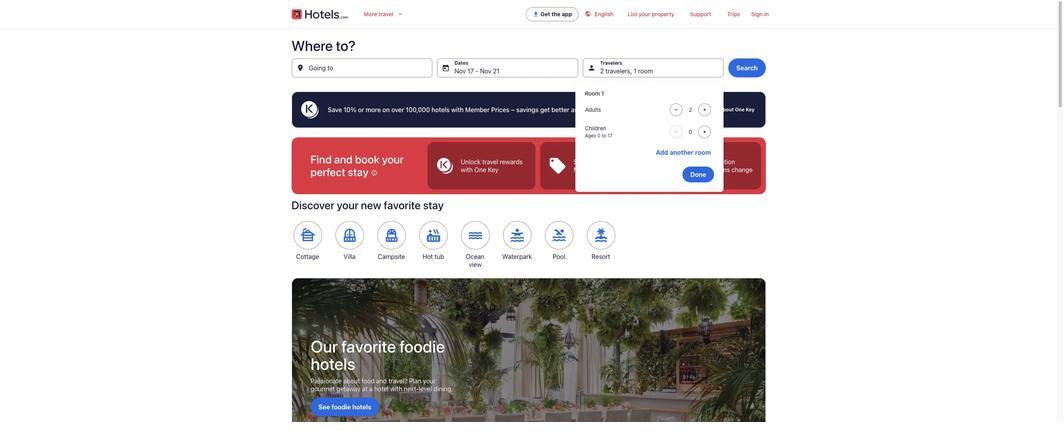 Task type: describe. For each thing, give the bounding box(es) containing it.
3 out of 3 element
[[653, 142, 761, 190]]

2 travelers, 1 room button
[[583, 59, 724, 77]]

sign in button
[[748, 6, 772, 22]]

at
[[362, 386, 368, 393]]

your right list at the top right of the page
[[639, 11, 651, 17]]

where to?
[[292, 37, 356, 54]]

another
[[670, 149, 694, 156]]

you
[[580, 106, 590, 113]]

resort
[[592, 253, 611, 261]]

list your property link
[[620, 6, 683, 22]]

gourmet
[[311, 386, 335, 393]]

with inside our favorite foodie hotels passionate about food and travel? plan your gourmet getaway at a hotel with next-level dining.
[[390, 386, 402, 393]]

if
[[709, 166, 713, 174]]

our
[[311, 337, 338, 357]]

1 vertical spatial 1
[[602, 90, 604, 97]]

hotels inside our favorite foodie hotels passionate about food and travel? plan your gourmet getaway at a hotel with next-level dining.
[[311, 354, 355, 374]]

favorite inside our favorite foodie hotels passionate about food and travel? plan your gourmet getaway at a hotel with next-level dining.
[[341, 337, 396, 357]]

travelers,
[[606, 68, 632, 75]]

sign in
[[752, 11, 769, 17]]

increase the number of children in room 1 image
[[700, 129, 710, 135]]

plan
[[409, 378, 421, 385]]

food
[[361, 378, 374, 385]]

trips link
[[720, 6, 748, 22]]

decrease the number of children in room 1 image
[[672, 129, 681, 135]]

1 horizontal spatial one
[[735, 107, 745, 113]]

discover
[[292, 199, 335, 212]]

property
[[652, 11, 675, 17]]

app
[[562, 11, 572, 17]]

0 vertical spatial hotels
[[432, 106, 450, 113]]

and inside our favorite foodie hotels passionate about food and travel? plan your gourmet getaway at a hotel with next-level dining.
[[376, 378, 387, 385]]

see foodie hotels link
[[311, 398, 379, 417]]

support link
[[683, 6, 720, 22]]

free
[[686, 159, 699, 166]]

2
[[600, 68, 604, 75]]

in
[[765, 11, 769, 17]]

our favorite foodie hotels passionate about food and travel? plan your gourmet getaway at a hotel with next-level dining.
[[311, 337, 453, 393]]

0 horizontal spatial member
[[465, 106, 490, 113]]

ocean view button
[[459, 221, 492, 269]]

unlock travel rewards with one key
[[461, 159, 523, 174]]

adults
[[585, 106, 601, 113]]

xsmall image
[[371, 170, 377, 176]]

waterpark button
[[501, 221, 534, 261]]

room 1
[[585, 90, 604, 97]]

1 out of 3 element
[[428, 142, 536, 190]]

learn about one key link
[[704, 104, 757, 116]]

room inside dropdown button
[[638, 68, 653, 75]]

sign
[[752, 11, 763, 17]]

dine under a verdant mosaic of plant life in the city. image
[[292, 278, 766, 423]]

your inside our favorite foodie hotels passionate about food and travel? plan your gourmet getaway at a hotel with next-level dining.
[[423, 378, 436, 385]]

key inside unlock travel rewards with one key
[[488, 166, 498, 174]]

villa
[[344, 253, 356, 261]]

prices inside 'save more with member prices'
[[599, 166, 617, 174]]

hot tub button
[[417, 221, 450, 261]]

ocean
[[466, 253, 485, 261]]

options
[[686, 166, 708, 174]]

a
[[369, 386, 373, 393]]

english
[[595, 11, 614, 17]]

view
[[469, 261, 482, 268]]

hotels logo image
[[292, 8, 348, 21]]

with inside 'save more with member prices'
[[605, 159, 617, 166]]

room inside button
[[695, 149, 711, 156]]

over
[[392, 106, 404, 113]]

17 inside the children ages 0 to 17
[[608, 133, 613, 139]]

learn
[[706, 107, 719, 113]]

nov 17 - nov 21 button
[[437, 59, 578, 77]]

campsite button
[[375, 221, 408, 261]]

english button
[[579, 6, 620, 22]]

new
[[361, 199, 382, 212]]

savings
[[517, 106, 539, 113]]

nov 17 - nov 21
[[455, 68, 500, 75]]

17 inside "button"
[[468, 68, 474, 75]]

travel for unlock
[[482, 159, 498, 166]]

hot tub
[[423, 253, 444, 261]]

100,000
[[406, 106, 430, 113]]

0
[[598, 133, 601, 139]]

0 horizontal spatial foodie
[[332, 404, 351, 411]]

to
[[602, 133, 607, 139]]

small image
[[585, 11, 592, 17]]

stay inside find and book your perfect stay
[[348, 166, 369, 179]]

increase the number of adults in room 1 image
[[700, 107, 710, 113]]

passionate
[[311, 378, 342, 385]]

with inside unlock travel rewards with one key
[[461, 166, 473, 174]]

support
[[691, 11, 712, 17]]

member inside 'save more with member prices'
[[574, 166, 597, 174]]

hot
[[423, 253, 433, 261]]

your inside find and book your perfect stay
[[382, 153, 404, 166]]

where
[[292, 37, 333, 54]]

see foodie hotels
[[318, 404, 371, 411]]

perfect
[[311, 166, 346, 179]]

download the app button image
[[533, 11, 539, 17]]

2 out of 3 element
[[540, 142, 649, 190]]

get
[[541, 11, 550, 17]]

about inside our favorite foodie hotels passionate about food and travel? plan your gourmet getaway at a hotel with next-level dining.
[[343, 378, 360, 385]]

hotel
[[374, 386, 389, 393]]

dining.
[[434, 386, 453, 393]]

the inside our favorite foodie hotels "main content"
[[634, 106, 644, 113]]

book
[[355, 153, 380, 166]]

next-
[[404, 386, 419, 393]]



Task type: vqa. For each thing, say whether or not it's contained in the screenshot.
the bottom and
yes



Task type: locate. For each thing, give the bounding box(es) containing it.
1 horizontal spatial and
[[376, 378, 387, 385]]

list
[[628, 11, 638, 17]]

0 horizontal spatial the
[[552, 11, 561, 17]]

stay left 'xsmall' icon
[[348, 166, 369, 179]]

your
[[639, 11, 651, 17], [382, 153, 404, 166], [337, 199, 359, 212], [423, 378, 436, 385]]

0 vertical spatial 17
[[468, 68, 474, 75]]

climb
[[592, 106, 608, 113]]

change
[[732, 166, 753, 174]]

and inside find and book your perfect stay
[[334, 153, 353, 166]]

0 vertical spatial the
[[552, 11, 561, 17]]

list your property
[[628, 11, 675, 17]]

add another room button
[[653, 145, 715, 161]]

and up the hotel
[[376, 378, 387, 385]]

room right travelers,
[[638, 68, 653, 75]]

travel
[[379, 11, 394, 17], [482, 159, 498, 166]]

get
[[541, 106, 550, 113]]

1 nov from the left
[[455, 68, 466, 75]]

one right learn
[[735, 107, 745, 113]]

2 travelers, 1 room
[[600, 68, 653, 75]]

1 horizontal spatial stay
[[423, 199, 444, 212]]

save left 10%
[[328, 106, 342, 113]]

add
[[656, 149, 669, 156]]

0 vertical spatial room
[[638, 68, 653, 75]]

villa button
[[334, 221, 366, 261]]

and right find on the top left of page
[[334, 153, 353, 166]]

1 horizontal spatial the
[[634, 106, 644, 113]]

1 vertical spatial favorite
[[341, 337, 396, 357]]

done
[[691, 171, 707, 178]]

room
[[638, 68, 653, 75], [695, 149, 711, 156]]

hotels down at
[[352, 404, 371, 411]]

1 vertical spatial prices
[[599, 166, 617, 174]]

better
[[552, 106, 570, 113]]

nov left the -
[[455, 68, 466, 75]]

0 vertical spatial more
[[366, 106, 381, 113]]

prices left the – on the left
[[491, 106, 510, 113]]

level
[[419, 386, 432, 393]]

cottage button
[[292, 221, 324, 261]]

our favorite foodie hotels main content
[[0, 28, 1058, 423]]

more travel button
[[358, 6, 410, 22]]

pool button
[[543, 221, 575, 261]]

1 horizontal spatial prices
[[599, 166, 617, 174]]

1 vertical spatial one
[[474, 166, 486, 174]]

get the app link
[[526, 7, 579, 21]]

1 horizontal spatial key
[[746, 107, 755, 113]]

0 vertical spatial favorite
[[384, 199, 421, 212]]

1 vertical spatial hotels
[[311, 354, 355, 374]]

nov right the -
[[480, 68, 492, 75]]

more travel
[[364, 11, 394, 17]]

1 horizontal spatial member
[[574, 166, 597, 174]]

travel right "unlock"
[[482, 159, 498, 166]]

member
[[465, 106, 490, 113], [574, 166, 597, 174]]

0 vertical spatial key
[[746, 107, 755, 113]]

get the app
[[541, 11, 572, 17]]

1 horizontal spatial room
[[695, 149, 711, 156]]

0 horizontal spatial nov
[[455, 68, 466, 75]]

the right get
[[552, 11, 561, 17]]

1 vertical spatial more
[[589, 159, 604, 166]]

getaway
[[337, 386, 360, 393]]

more
[[364, 11, 377, 17]]

foodie up plan
[[400, 337, 445, 357]]

to?
[[336, 37, 356, 54]]

1 horizontal spatial save
[[574, 159, 587, 166]]

save inside 'save more with member prices'
[[574, 159, 587, 166]]

see
[[318, 404, 330, 411]]

0 horizontal spatial 1
[[602, 90, 604, 97]]

unlock
[[461, 159, 481, 166]]

1 vertical spatial key
[[488, 166, 498, 174]]

prices down to
[[599, 166, 617, 174]]

1 horizontal spatial foodie
[[400, 337, 445, 357]]

or
[[358, 106, 364, 113]]

and
[[334, 153, 353, 166], [376, 378, 387, 385]]

0 vertical spatial about
[[720, 107, 734, 113]]

0 vertical spatial member
[[465, 106, 490, 113]]

about right learn
[[720, 107, 734, 113]]

1 vertical spatial foodie
[[332, 404, 351, 411]]

with
[[451, 106, 464, 113], [605, 159, 617, 166], [461, 166, 473, 174], [390, 386, 402, 393]]

prices
[[491, 106, 510, 113], [599, 166, 617, 174]]

0 vertical spatial travel
[[379, 11, 394, 17]]

0 horizontal spatial one
[[474, 166, 486, 174]]

ocean view
[[466, 253, 485, 268]]

10%
[[344, 106, 357, 113]]

resort button
[[585, 221, 617, 261]]

0 horizontal spatial room
[[638, 68, 653, 75]]

1 inside dropdown button
[[634, 68, 637, 75]]

find
[[311, 153, 332, 166]]

–
[[511, 106, 515, 113]]

your right book
[[382, 153, 404, 166]]

0 horizontal spatial about
[[343, 378, 360, 385]]

21
[[493, 68, 500, 75]]

0 vertical spatial foodie
[[400, 337, 445, 357]]

0 horizontal spatial more
[[366, 106, 381, 113]]

pool
[[553, 253, 566, 261]]

0 horizontal spatial and
[[334, 153, 353, 166]]

save more with member prices
[[574, 159, 617, 174]]

1 right room
[[602, 90, 604, 97]]

travel inside 'more travel' "dropdown button"
[[379, 11, 394, 17]]

foodie inside our favorite foodie hotels passionate about food and travel? plan your gourmet getaway at a hotel with next-level dining.
[[400, 337, 445, 357]]

0 horizontal spatial prices
[[491, 106, 510, 113]]

1 horizontal spatial 17
[[608, 133, 613, 139]]

1 vertical spatial about
[[343, 378, 360, 385]]

1 vertical spatial save
[[574, 159, 587, 166]]

on
[[383, 106, 390, 113]]

1 horizontal spatial about
[[720, 107, 734, 113]]

0 horizontal spatial save
[[328, 106, 342, 113]]

about up the getaway
[[343, 378, 360, 385]]

discover your new favorite stay
[[292, 199, 444, 212]]

your up the level
[[423, 378, 436, 385]]

stay
[[348, 166, 369, 179], [423, 199, 444, 212]]

2 nov from the left
[[480, 68, 492, 75]]

0 horizontal spatial stay
[[348, 166, 369, 179]]

1 horizontal spatial 1
[[634, 68, 637, 75]]

through
[[609, 106, 633, 113]]

save for save 10% or more on over 100,000 hotels with member prices – savings get better as you climb through the tiers
[[328, 106, 342, 113]]

done button
[[683, 167, 715, 183]]

key
[[746, 107, 755, 113], [488, 166, 498, 174]]

search
[[737, 64, 758, 72]]

more right or
[[366, 106, 381, 113]]

waterpark
[[503, 253, 532, 261]]

member left the – on the left
[[465, 106, 490, 113]]

the left "tiers"
[[634, 106, 644, 113]]

one
[[735, 107, 745, 113], [474, 166, 486, 174]]

add another room
[[656, 149, 711, 156]]

0 vertical spatial stay
[[348, 166, 369, 179]]

1 vertical spatial 17
[[608, 133, 613, 139]]

1 vertical spatial and
[[376, 378, 387, 385]]

travel right more
[[379, 11, 394, 17]]

2 vertical spatial hotels
[[352, 404, 371, 411]]

0 horizontal spatial key
[[488, 166, 498, 174]]

1 vertical spatial the
[[634, 106, 644, 113]]

room
[[585, 90, 600, 97]]

children
[[585, 125, 607, 132]]

1 horizontal spatial more
[[589, 159, 604, 166]]

decrease the number of adults in room 1 image
[[672, 107, 681, 113]]

1 vertical spatial room
[[695, 149, 711, 156]]

search button
[[729, 59, 766, 77]]

0 horizontal spatial travel
[[379, 11, 394, 17]]

0 vertical spatial save
[[328, 106, 342, 113]]

travel inside unlock travel rewards with one key
[[482, 159, 498, 166]]

more inside 'save more with member prices'
[[589, 159, 604, 166]]

foodie
[[400, 337, 445, 357], [332, 404, 351, 411]]

1 right travelers,
[[634, 68, 637, 75]]

more down 0
[[589, 159, 604, 166]]

17 left the -
[[468, 68, 474, 75]]

tub
[[435, 253, 444, 261]]

one inside unlock travel rewards with one key
[[474, 166, 486, 174]]

17
[[468, 68, 474, 75], [608, 133, 613, 139]]

1 vertical spatial travel
[[482, 159, 498, 166]]

17 right to
[[608, 133, 613, 139]]

0 horizontal spatial 17
[[468, 68, 474, 75]]

ages
[[585, 133, 596, 139]]

room up free
[[695, 149, 711, 156]]

campsite
[[378, 253, 405, 261]]

tiers
[[645, 106, 658, 113]]

1 vertical spatial stay
[[423, 199, 444, 212]]

hotels right 100,000
[[432, 106, 450, 113]]

foodie right see
[[332, 404, 351, 411]]

your left new
[[337, 199, 359, 212]]

1 vertical spatial member
[[574, 166, 597, 174]]

hotels up passionate
[[311, 354, 355, 374]]

plans
[[715, 166, 730, 174]]

favorite up food
[[341, 337, 396, 357]]

member down ages
[[574, 166, 597, 174]]

save
[[328, 106, 342, 113], [574, 159, 587, 166]]

0 vertical spatial 1
[[634, 68, 637, 75]]

travel for more
[[379, 11, 394, 17]]

free cancellation options if plans change
[[686, 159, 753, 174]]

favorite right new
[[384, 199, 421, 212]]

trips
[[727, 11, 740, 17]]

stay up hot tub button
[[423, 199, 444, 212]]

save down ages
[[574, 159, 587, 166]]

-
[[476, 68, 479, 75]]

one down "unlock"
[[474, 166, 486, 174]]

save for save more with member prices
[[574, 159, 587, 166]]

about
[[720, 107, 734, 113], [343, 378, 360, 385]]

0 vertical spatial and
[[334, 153, 353, 166]]

nov
[[455, 68, 466, 75], [480, 68, 492, 75]]

0 vertical spatial one
[[735, 107, 745, 113]]

0 vertical spatial prices
[[491, 106, 510, 113]]

rewards
[[500, 159, 523, 166]]

1 horizontal spatial travel
[[482, 159, 498, 166]]

cottage
[[296, 253, 319, 261]]

1 horizontal spatial nov
[[480, 68, 492, 75]]



